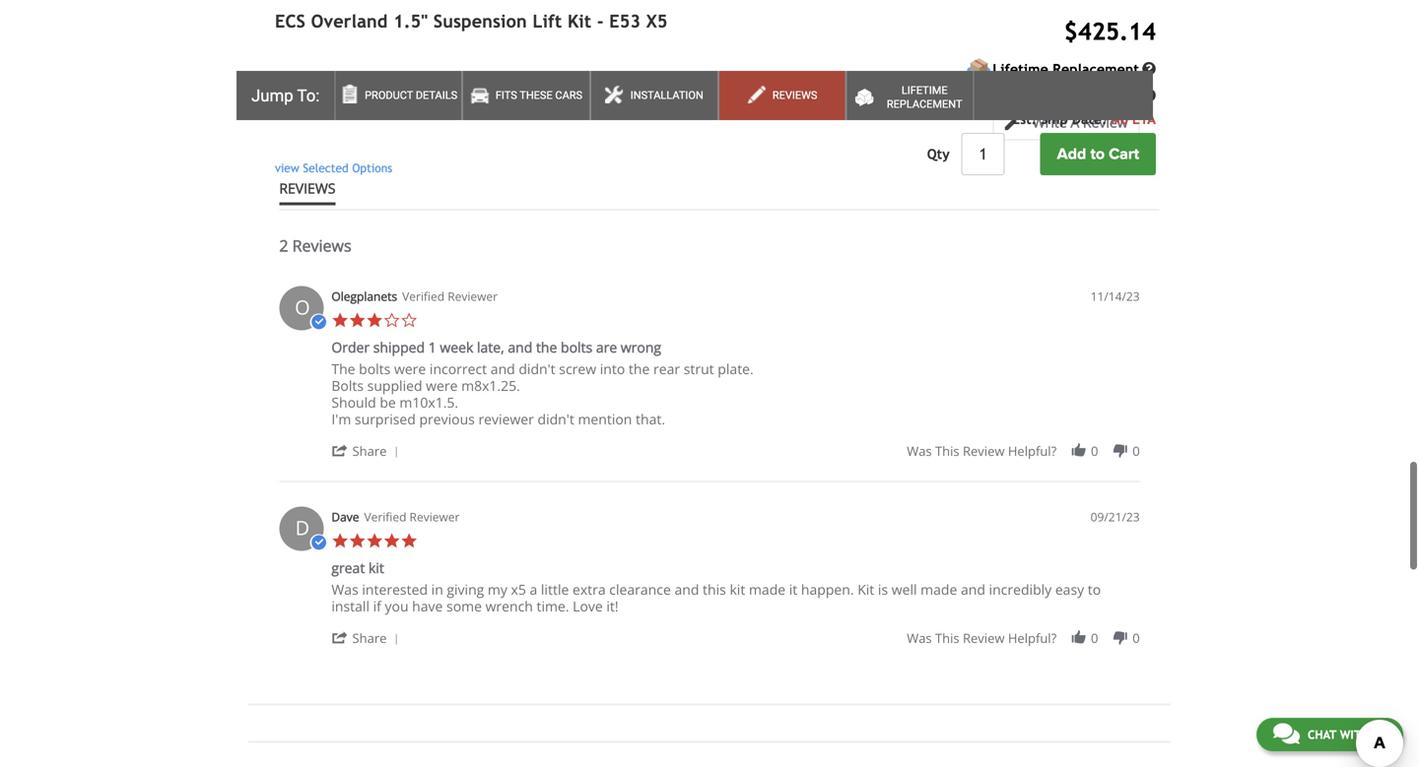 Task type: vqa. For each thing, say whether or not it's contained in the screenshot.
star icon to the bottom
yes



Task type: describe. For each thing, give the bounding box(es) containing it.
wrong
[[621, 338, 661, 357]]

chat with us
[[1308, 728, 1387, 742]]

helpful? for o
[[1008, 443, 1057, 460]]

the
[[331, 360, 355, 379]]

order shipped 1 week late, and the bolts are wrong the bolts were incorrect and didn't screw into the rear strut plate. bolts supplied were m8x1.25. should be m10x1.5. i'm surprised previous reviewer didn't mention that.
[[331, 338, 754, 429]]

09/21/23
[[1091, 509, 1140, 525]]

it!
[[606, 597, 618, 616]]

helpful? for d
[[1008, 630, 1057, 648]]

was inside 'great kit was interested in giving my x5 a little extra clearance and this kit made it happen. kit is well made and incredibly easy to install if you have some wrench time. love it!'
[[331, 581, 358, 599]]

plate.
[[718, 360, 754, 379]]

1 vertical spatial lifetime replacement
[[887, 84, 962, 110]]

extra
[[573, 581, 606, 599]]

verified reviewer heading for d
[[364, 509, 460, 526]]

reviews link
[[718, 71, 846, 120]]

was this review helpful? for d
[[907, 630, 1057, 648]]

dave
[[331, 509, 359, 525]]

review date 09/21/23 element
[[1091, 509, 1140, 526]]

x5
[[511, 581, 526, 599]]

ecs overland 1.5" suspension lift kit - e53 x5
[[275, 11, 668, 32]]

time.
[[537, 597, 569, 616]]

share button for o
[[331, 442, 406, 460]]

giving
[[447, 581, 484, 599]]

est. ship date: no eta
[[1012, 111, 1156, 127]]

est.
[[1012, 111, 1037, 127]]

happen.
[[801, 581, 854, 599]]

fits
[[496, 89, 517, 101]]

fits these cars
[[496, 89, 582, 101]]

4.0 star rating element
[[581, 29, 639, 86]]

no
[[1111, 111, 1128, 127]]

were down shipped
[[394, 360, 426, 379]]

well
[[892, 581, 917, 599]]

vote up review by olegplanets on 14 nov 2023 image
[[1070, 443, 1087, 460]]

1 vertical spatial kit
[[730, 581, 745, 599]]

e53
[[609, 11, 641, 32]]

options
[[352, 161, 392, 175]]

that.
[[636, 410, 665, 429]]

were up previous
[[426, 377, 458, 395]]

m8x1.25.
[[461, 377, 520, 395]]

great kit heading
[[331, 559, 384, 582]]

are
[[596, 338, 617, 357]]

0 right the vote down review by olegplanets on 14 nov 2023 icon at the bottom
[[1132, 443, 1140, 460]]

rear
[[653, 360, 680, 379]]

group for d
[[907, 630, 1140, 648]]

date:
[[1072, 111, 1107, 127]]

fits these cars link
[[462, 71, 590, 120]]

11/14/23
[[1091, 288, 1140, 305]]

week
[[440, 338, 473, 357]]

to inside button
[[1090, 145, 1105, 164]]

bolts
[[331, 377, 364, 395]]

1 vertical spatial the
[[629, 360, 650, 379]]

should
[[331, 393, 376, 412]]

1 vertical spatial didn't
[[538, 410, 574, 429]]

was for o
[[907, 443, 932, 460]]

vote down review by olegplanets on 14 nov 2023 image
[[1112, 443, 1129, 460]]

order shipped 1 week late, and the bolts are wrong heading
[[331, 338, 661, 361]]

dave verified reviewer
[[331, 509, 460, 525]]

seperator image for d
[[390, 634, 402, 646]]

you
[[385, 597, 408, 616]]

in
[[431, 581, 443, 599]]

was for d
[[907, 630, 932, 648]]

0 vertical spatial bolts
[[561, 338, 592, 357]]

add to cart
[[1057, 145, 1139, 164]]

love
[[573, 597, 603, 616]]

2 empty star image from the left
[[400, 312, 418, 329]]

strut
[[684, 360, 714, 379]]

and down late,
[[491, 360, 515, 379]]

and right clearance
[[674, 581, 699, 599]]

0 right vote down review by dave on 21 sep 2023 image
[[1132, 630, 1140, 648]]

this for d
[[935, 630, 959, 648]]

-
[[597, 11, 604, 32]]

circle checkmark image
[[310, 535, 327, 552]]

share for d
[[352, 630, 387, 648]]

1 empty star image from the left
[[383, 312, 400, 329]]

olegplanets
[[331, 288, 397, 305]]

comments image
[[1273, 722, 1300, 746]]

0 vertical spatial the
[[536, 338, 557, 357]]

surprised
[[355, 410, 416, 429]]

us
[[1372, 728, 1387, 742]]

clearance
[[609, 581, 671, 599]]

d
[[295, 515, 310, 542]]

circle checkmark image
[[310, 314, 327, 331]]

tab panel containing o
[[269, 277, 1150, 669]]

425.14
[[1078, 18, 1156, 45]]

selected options
[[303, 161, 392, 175]]

seperator image for o
[[390, 447, 402, 459]]

was this review helpful? for o
[[907, 443, 1057, 460]]

eta
[[1132, 111, 1156, 127]]

incorrect
[[430, 360, 487, 379]]

install
[[331, 597, 370, 616]]

overland
[[311, 11, 388, 32]]

0 vertical spatial kit
[[369, 559, 384, 578]]

share for o
[[352, 443, 387, 460]]

x5
[[646, 11, 668, 32]]

installation
[[630, 89, 703, 101]]

verified for o
[[402, 288, 445, 305]]

mention
[[578, 410, 632, 429]]

0 horizontal spatial reviews
[[292, 235, 351, 256]]

1
[[428, 338, 436, 357]]

is
[[878, 581, 888, 599]]

2 reviews
[[279, 235, 351, 256]]



Task type: locate. For each thing, give the bounding box(es) containing it.
0 horizontal spatial replacement
[[887, 98, 962, 110]]

availability:
[[969, 88, 1046, 103]]

didn't left screw
[[519, 360, 555, 379]]

2 vertical spatial this
[[935, 630, 959, 648]]

1.5"
[[393, 11, 428, 32]]

1 was this review helpful? from the top
[[907, 443, 1057, 460]]

kit
[[568, 11, 591, 32], [858, 581, 874, 599]]

0 right vote up review by dave on 21 sep 2023 icon
[[1091, 630, 1098, 648]]

lifetime up availability:
[[993, 61, 1048, 77]]

chat
[[1308, 728, 1336, 742]]

seperator image down you
[[390, 634, 402, 646]]

reviews
[[279, 179, 335, 198]]

1 horizontal spatial made
[[921, 581, 957, 599]]

it
[[789, 581, 798, 599]]

2
[[279, 235, 288, 256]]

chat with us link
[[1256, 718, 1403, 752]]

verified reviewer heading for o
[[402, 288, 498, 305]]

0 vertical spatial verified
[[402, 288, 445, 305]]

review down incredibly
[[963, 630, 1005, 648]]

0 right "vote up review by olegplanets on 14 nov 2023" image
[[1091, 443, 1098, 460]]

didn't left mention
[[538, 410, 574, 429]]

0 vertical spatial group
[[907, 443, 1140, 460]]

late,
[[477, 338, 504, 357]]

question circle image
[[1142, 62, 1156, 76]]

review left "vote up review by olegplanets on 14 nov 2023" image
[[963, 443, 1005, 460]]

installation link
[[590, 71, 718, 120]]

1 vertical spatial share button
[[331, 629, 406, 648]]

1 vertical spatial replacement
[[887, 98, 962, 110]]

to right the add
[[1090, 145, 1105, 164]]

verified for d
[[364, 509, 406, 525]]

1 vertical spatial verified reviewer heading
[[364, 509, 460, 526]]

share button
[[331, 442, 406, 460], [331, 629, 406, 648]]

verified up 1
[[402, 288, 445, 305]]

helpful? left vote up review by dave on 21 sep 2023 icon
[[1008, 630, 1057, 648]]

lifetime up qty at top
[[902, 84, 948, 97]]

was this review helpful?
[[907, 443, 1057, 460], [907, 630, 1057, 648]]

1 review from the top
[[963, 443, 1005, 460]]

bolts up screw
[[561, 338, 592, 357]]

share button for d
[[331, 629, 406, 648]]

the right late,
[[536, 338, 557, 357]]

1 vertical spatial kit
[[858, 581, 874, 599]]

0 vertical spatial was this review helpful?
[[907, 443, 1057, 460]]

to right easy
[[1088, 581, 1101, 599]]

product details
[[365, 89, 457, 101]]

1 horizontal spatial replacement
[[1053, 61, 1139, 77]]

share right share icon
[[352, 630, 387, 648]]

1 vertical spatial helpful?
[[1008, 630, 1057, 648]]

seperator image
[[390, 447, 402, 459], [390, 634, 402, 646]]

lifetime replacement link
[[846, 71, 974, 120]]

this product is lifetime replacement eligible image
[[966, 57, 991, 82]]

o
[[295, 294, 310, 321]]

replacement
[[1053, 61, 1139, 77], [887, 98, 962, 110]]

1 vertical spatial share
[[352, 630, 387, 648]]

tab panel
[[269, 277, 1150, 669]]

empty star image
[[383, 312, 400, 329], [400, 312, 418, 329]]

0 vertical spatial kit
[[568, 11, 591, 32]]

1 group from the top
[[907, 443, 1140, 460]]

ecs
[[275, 11, 306, 32]]

2 made from the left
[[921, 581, 957, 599]]

review for d
[[963, 630, 1005, 648]]

m10x1.5.
[[400, 393, 458, 412]]

easy
[[1055, 581, 1084, 599]]

0 vertical spatial share button
[[331, 442, 406, 460]]

0 vertical spatial review
[[963, 443, 1005, 460]]

0 vertical spatial this
[[935, 443, 959, 460]]

vote down review by dave on 21 sep 2023 image
[[1112, 630, 1129, 647]]

0 vertical spatial reviews
[[772, 89, 817, 101]]

0 vertical spatial seperator image
[[390, 447, 402, 459]]

and
[[508, 338, 532, 357], [491, 360, 515, 379], [674, 581, 699, 599], [961, 581, 985, 599]]

2 review from the top
[[963, 630, 1005, 648]]

these
[[520, 89, 553, 101]]

helpful? left "vote up review by olegplanets on 14 nov 2023" image
[[1008, 443, 1057, 460]]

to inside 'great kit was interested in giving my x5 a little extra clearance and this kit made it happen. kit is well made and incredibly easy to install if you have some wrench time. love it!'
[[1088, 581, 1101, 599]]

reviewer up week
[[448, 288, 498, 305]]

reviewer for d
[[410, 509, 460, 525]]

the down wrong
[[629, 360, 650, 379]]

review
[[963, 443, 1005, 460], [963, 630, 1005, 648]]

replacement down the 425.14
[[1053, 61, 1139, 77]]

some
[[446, 597, 482, 616]]

1 vertical spatial review
[[963, 630, 1005, 648]]

kit
[[369, 559, 384, 578], [730, 581, 745, 599]]

shipped
[[373, 338, 425, 357]]

0 vertical spatial was
[[907, 443, 932, 460]]

kit left -
[[568, 11, 591, 32]]

previous
[[419, 410, 475, 429]]

lifetime replacement up ship
[[993, 61, 1139, 77]]

product
[[365, 89, 413, 101]]

0
[[1091, 443, 1098, 460], [1132, 443, 1140, 460], [1091, 630, 1098, 648], [1132, 630, 1140, 648]]

2 helpful? from the top
[[1008, 630, 1057, 648]]

reviewer
[[478, 410, 534, 429]]

made left it
[[749, 581, 786, 599]]

1 vertical spatial reviews
[[292, 235, 351, 256]]

1 horizontal spatial bolts
[[561, 338, 592, 357]]

didn't
[[519, 360, 555, 379], [538, 410, 574, 429]]

1 vertical spatial verified
[[364, 509, 406, 525]]

2 group from the top
[[907, 630, 1140, 648]]

add
[[1057, 145, 1086, 164]]

1 vertical spatial to
[[1088, 581, 1101, 599]]

great
[[331, 559, 365, 578]]

verified
[[402, 288, 445, 305], [364, 509, 406, 525]]

lifetime
[[993, 61, 1048, 77], [902, 84, 948, 97]]

replacement up qty at top
[[887, 98, 962, 110]]

1 vertical spatial seperator image
[[390, 634, 402, 646]]

0 horizontal spatial kit
[[369, 559, 384, 578]]

1 horizontal spatial lifetime replacement
[[993, 61, 1139, 77]]

2 seperator image from the top
[[390, 634, 402, 646]]

0 horizontal spatial lifetime
[[902, 84, 948, 97]]

2 was this review helpful? from the top
[[907, 630, 1057, 648]]

olegplanets verified reviewer
[[331, 288, 498, 305]]

0 horizontal spatial made
[[749, 581, 786, 599]]

incredibly
[[989, 581, 1052, 599]]

1 horizontal spatial lifetime
[[993, 61, 1048, 77]]

None text field
[[961, 133, 1005, 175]]

reviews
[[772, 89, 817, 101], [292, 235, 351, 256]]

supplied
[[367, 377, 422, 395]]

1 vertical spatial bolts
[[359, 360, 391, 379]]

lifetime replacement
[[993, 61, 1139, 77], [887, 84, 962, 110]]

0 horizontal spatial the
[[536, 338, 557, 357]]

product details link
[[334, 71, 462, 120]]

group
[[907, 443, 1140, 460], [907, 630, 1140, 648]]

have
[[412, 597, 443, 616]]

seperator image down surprised
[[390, 447, 402, 459]]

0 vertical spatial share
[[352, 443, 387, 460]]

share image
[[331, 630, 349, 647]]

kit left is
[[858, 581, 874, 599]]

great kit was interested in giving my x5 a little extra clearance and this kit made it happen. kit is well made and incredibly easy to install if you have some wrench time. love it!
[[331, 559, 1101, 616]]

0 vertical spatial reviewer
[[448, 288, 498, 305]]

screw
[[559, 360, 596, 379]]

1 vertical spatial lifetime
[[902, 84, 948, 97]]

1 seperator image from the top
[[390, 447, 402, 459]]

1 vertical spatial group
[[907, 630, 1140, 648]]

interested
[[362, 581, 428, 599]]

this inside 'great kit was interested in giving my x5 a little extra clearance and this kit made it happen. kit is well made and incredibly easy to install if you have some wrench time. love it!'
[[703, 581, 726, 599]]

lifetime replacement up qty at top
[[887, 84, 962, 110]]

into
[[600, 360, 625, 379]]

1 horizontal spatial the
[[629, 360, 650, 379]]

0 vertical spatial helpful?
[[1008, 443, 1057, 460]]

reviewer up in
[[410, 509, 460, 525]]

1 vertical spatial was this review helpful?
[[907, 630, 1057, 648]]

made
[[749, 581, 786, 599], [921, 581, 957, 599]]

lifetime inside lifetime replacement
[[902, 84, 948, 97]]

order
[[331, 338, 370, 357]]

1 vertical spatial was
[[331, 581, 358, 599]]

1 vertical spatial this
[[703, 581, 726, 599]]

share
[[352, 443, 387, 460], [352, 630, 387, 648]]

1 helpful? from the top
[[1008, 443, 1057, 460]]

and left incredibly
[[961, 581, 985, 599]]

was this review helpful? down incredibly
[[907, 630, 1057, 648]]

review for o
[[963, 443, 1005, 460]]

made right well in the bottom right of the page
[[921, 581, 957, 599]]

2 vertical spatial was
[[907, 630, 932, 648]]

1 share button from the top
[[331, 442, 406, 460]]

0 vertical spatial lifetime
[[993, 61, 1048, 77]]

empty star image up shipped
[[383, 312, 400, 329]]

0 horizontal spatial kit
[[568, 11, 591, 32]]

verified reviewer heading up week
[[402, 288, 498, 305]]

lift
[[533, 11, 562, 32]]

1 horizontal spatial kit
[[730, 581, 745, 599]]

suspension
[[433, 11, 527, 32]]

add to cart button
[[1040, 133, 1156, 175]]

kit left it
[[730, 581, 745, 599]]

1 horizontal spatial kit
[[858, 581, 874, 599]]

share button down surprised
[[331, 442, 406, 460]]

this
[[935, 443, 959, 460], [703, 581, 726, 599], [935, 630, 959, 648]]

was this review helpful? left "vote up review by olegplanets on 14 nov 2023" image
[[907, 443, 1057, 460]]

ship
[[1041, 111, 1068, 127]]

1 share from the top
[[352, 443, 387, 460]]

star image
[[349, 312, 366, 329], [366, 312, 383, 329], [331, 533, 349, 550], [349, 533, 366, 550], [400, 533, 418, 550]]

review date 11/14/23 element
[[1091, 288, 1140, 305]]

0 vertical spatial verified reviewer heading
[[402, 288, 498, 305]]

2 share from the top
[[352, 630, 387, 648]]

0 horizontal spatial lifetime replacement
[[887, 84, 962, 110]]

share right share image
[[352, 443, 387, 460]]

star image
[[331, 312, 349, 329], [366, 533, 383, 550], [383, 533, 400, 550]]

share image
[[331, 443, 349, 460]]

0 vertical spatial to
[[1090, 145, 1105, 164]]

question circle image
[[1142, 89, 1156, 102]]

vote up review by dave on 21 sep 2023 image
[[1070, 630, 1087, 647]]

qty
[[927, 146, 950, 162]]

group for o
[[907, 443, 1140, 460]]

kit inside 'great kit was interested in giving my x5 a little extra clearance and this kit made it happen. kit is well made and incredibly easy to install if you have some wrench time. love it!'
[[858, 581, 874, 599]]

0 vertical spatial didn't
[[519, 360, 555, 379]]

this for o
[[935, 443, 959, 460]]

verified reviewer heading right dave
[[364, 509, 460, 526]]

i'm
[[331, 410, 351, 429]]

1 made from the left
[[749, 581, 786, 599]]

bolts right the
[[359, 360, 391, 379]]

0 vertical spatial lifetime replacement
[[993, 61, 1139, 77]]

0 horizontal spatial bolts
[[359, 360, 391, 379]]

verified right dave
[[364, 509, 406, 525]]

1 vertical spatial reviewer
[[410, 509, 460, 525]]

and right late,
[[508, 338, 532, 357]]

share button down if
[[331, 629, 406, 648]]

bolts
[[561, 338, 592, 357], [359, 360, 391, 379]]

4.0
[[581, 29, 639, 86]]

the
[[536, 338, 557, 357], [629, 360, 650, 379]]

reviewer
[[448, 288, 498, 305], [410, 509, 460, 525]]

reviewer for o
[[448, 288, 498, 305]]

details
[[416, 89, 457, 101]]

selected
[[303, 161, 349, 175]]

was
[[907, 443, 932, 460], [331, 581, 358, 599], [907, 630, 932, 648]]

0 vertical spatial replacement
[[1053, 61, 1139, 77]]

little
[[541, 581, 569, 599]]

wrench
[[485, 597, 533, 616]]

cars
[[555, 89, 582, 101]]

if
[[373, 597, 381, 616]]

empty star image down olegplanets verified reviewer
[[400, 312, 418, 329]]

verified reviewer heading
[[402, 288, 498, 305], [364, 509, 460, 526]]

2 share button from the top
[[331, 629, 406, 648]]

kit right great
[[369, 559, 384, 578]]

with
[[1340, 728, 1369, 742]]

1 horizontal spatial reviews
[[772, 89, 817, 101]]

a
[[530, 581, 537, 599]]

my
[[488, 581, 507, 599]]

cart
[[1109, 145, 1139, 164]]



